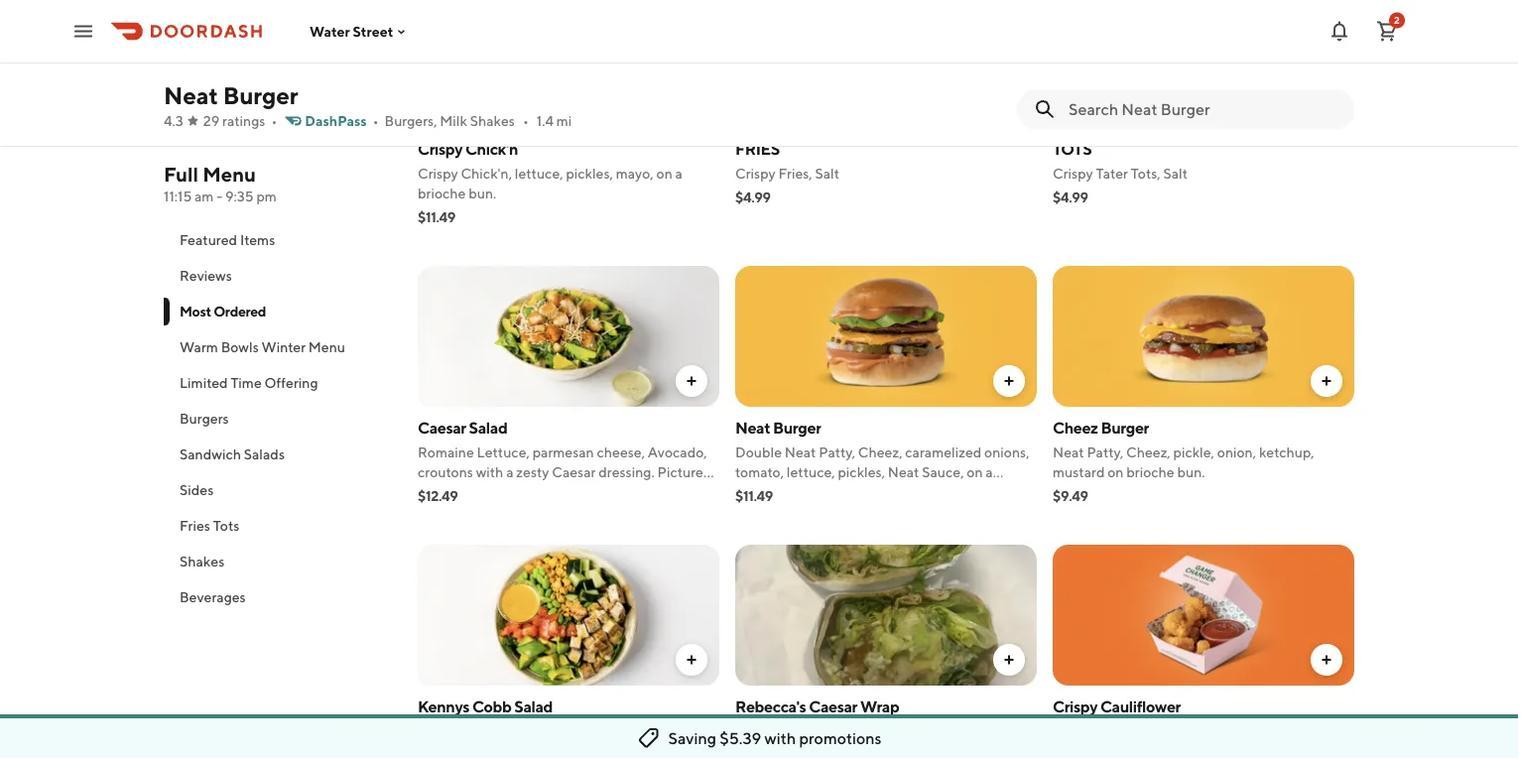 Task type: vqa. For each thing, say whether or not it's contained in the screenshot.
top bun.
yes



Task type: locate. For each thing, give the bounding box(es) containing it.
crispy left chick'n,
[[418, 165, 458, 182]]

crispy inside tots crispy tater tots, salt $4.99
[[1053, 165, 1094, 182]]

a inside caesar salad romaine lettuce, parmesan cheese, avocado, croutons with a zesty caesar dressing. pictured with added crispy chick'n.
[[506, 464, 514, 480]]

1 horizontal spatial cheez,
[[1127, 444, 1171, 461]]

1 horizontal spatial salad
[[514, 697, 553, 716]]

lettuce, up zesty
[[477, 444, 530, 461]]

most
[[180, 303, 211, 320]]

crispy
[[418, 139, 463, 158], [418, 165, 458, 182], [736, 165, 776, 182], [1053, 165, 1094, 182], [491, 484, 532, 500], [1053, 697, 1098, 716], [1053, 723, 1094, 740]]

1 horizontal spatial on
[[967, 464, 983, 480]]

0 horizontal spatial salt
[[815, 165, 840, 182]]

with up added
[[476, 464, 504, 480]]

cauliflower
[[1101, 697, 1181, 716]]

salad up "croutons"
[[469, 418, 508, 437]]

• left burgers,
[[373, 113, 379, 129]]

0 horizontal spatial burger
[[223, 81, 298, 109]]

1 vertical spatial caesar
[[552, 464, 596, 480]]

a down "onions,"
[[986, 464, 993, 480]]

1 vertical spatial bun.
[[1178, 464, 1206, 480]]

1 vertical spatial lettuce,
[[477, 723, 530, 740]]

0 horizontal spatial pickles,
[[566, 165, 613, 182]]

bun. inside the crispy chick'n crispy chick'n, lettuce, pickles, mayo, on a brioche bun. $11.49
[[469, 185, 497, 202]]

2 lettuce, from the top
[[477, 723, 530, 740]]

lettuce, inside caesar salad romaine lettuce, parmesan cheese, avocado, croutons with a zesty caesar dressing. pictured with added crispy chick'n.
[[477, 444, 530, 461]]

avocado,
[[648, 444, 707, 461], [621, 723, 680, 740]]

2 patty, from the left
[[1087, 444, 1124, 461]]

added
[[448, 484, 489, 500]]

pickles,
[[566, 165, 613, 182], [838, 464, 885, 480]]

0 vertical spatial tomato,
[[736, 464, 784, 480]]

crispy chick'n crispy chick'n, lettuce, pickles, mayo, on a brioche bun. $11.49
[[418, 139, 683, 225]]

menu
[[203, 163, 256, 186], [309, 339, 345, 355]]

crispy up "cauliflower,"
[[1053, 697, 1098, 716]]

0 vertical spatial avocado,
[[648, 444, 707, 461]]

salt
[[815, 165, 840, 182], [1164, 165, 1188, 182], [1208, 723, 1233, 740]]

1 horizontal spatial $11.49
[[736, 488, 773, 504]]

tomato,
[[736, 464, 784, 480], [556, 743, 604, 758]]

1 vertical spatial salad
[[514, 697, 553, 716]]

chick'n
[[465, 139, 518, 158]]

0 horizontal spatial on
[[657, 165, 673, 182]]

add item to cart image for kennys cobb salad
[[684, 652, 700, 668]]

$4.99 down tots
[[1053, 189, 1089, 205]]

a inside neat burger double neat patty, cheez, caramelized onions, tomato, lettuce, pickles, neat sauce, on a brioche bun.
[[986, 464, 993, 480]]

0 vertical spatial salad
[[469, 418, 508, 437]]

0 vertical spatial lettuce,
[[515, 165, 563, 182]]

2 romaine from the top
[[418, 723, 474, 740]]

neat left sauce,
[[888, 464, 920, 480]]

caesar
[[418, 418, 466, 437], [552, 464, 596, 480], [809, 697, 858, 716]]

1 horizontal spatial pickles,
[[838, 464, 885, 480]]

1 horizontal spatial brioche
[[736, 484, 784, 500]]

menu right winter
[[309, 339, 345, 355]]

1 horizontal spatial a
[[676, 165, 683, 182]]

1 vertical spatial lettuce,
[[787, 464, 835, 480]]

a left zesty
[[506, 464, 514, 480]]

parmesan
[[533, 444, 594, 461]]

1 horizontal spatial salt
[[1164, 165, 1188, 182]]

cheez, left pickle,
[[1127, 444, 1171, 461]]

caesar down parmesan
[[552, 464, 596, 480]]

neat burger double neat patty, cheez, caramelized onions, tomato, lettuce, pickles, neat sauce, on a brioche bun.
[[736, 418, 1030, 500]]

burgers button
[[164, 401, 394, 437]]

1 lettuce, from the top
[[477, 444, 530, 461]]

29 ratings •
[[203, 113, 277, 129]]

add item to cart image for cheez burger
[[1319, 373, 1335, 389]]

neat down cauliflower
[[1174, 723, 1206, 740]]

0 horizontal spatial menu
[[203, 163, 256, 186]]

2 cheez, from the left
[[1127, 444, 1171, 461]]

crispy down 'milk'
[[418, 139, 463, 158]]

salt inside tots crispy tater tots, salt $4.99
[[1164, 165, 1188, 182]]

limited time offering button
[[164, 365, 394, 401]]

0 horizontal spatial $4.99
[[736, 189, 771, 205]]

0 horizontal spatial tomato,
[[556, 743, 604, 758]]

tomato, inside the kennys cobb salad romaine lettuce, grill chicken, avocado, edamame, cucumber, tomato, grill corn, tosse
[[556, 743, 604, 758]]

shakes button
[[164, 544, 394, 580]]

cheez, inside neat burger double neat patty, cheez, caramelized onions, tomato, lettuce, pickles, neat sauce, on a brioche bun.
[[858, 444, 903, 461]]

2 $4.99 from the left
[[1053, 189, 1089, 205]]

shakes
[[470, 113, 515, 129], [180, 553, 225, 570]]

0 vertical spatial caesar
[[418, 418, 466, 437]]

neat up double
[[736, 418, 771, 437]]

on right mustard
[[1108, 464, 1124, 480]]

2 horizontal spatial caesar
[[809, 697, 858, 716]]

on right sauce,
[[967, 464, 983, 480]]

salads
[[244, 446, 285, 463]]

sandwich
[[180, 446, 241, 463]]

on inside neat burger double neat patty, cheez, caramelized onions, tomato, lettuce, pickles, neat sauce, on a brioche bun.
[[967, 464, 983, 480]]

1 vertical spatial $11.49
[[736, 488, 773, 504]]

burger inside cheez burger neat patty, cheez, pickle, onion, ketchup, mustard on brioche bun. $9.49
[[1101, 418, 1150, 437]]

water
[[310, 23, 350, 39]]

1 vertical spatial shakes
[[180, 553, 225, 570]]

lettuce,
[[515, 165, 563, 182], [787, 464, 835, 480]]

romaine up the edamame,
[[418, 723, 474, 740]]

burger for neat burger
[[223, 81, 298, 109]]

add item to cart image for caesar salad
[[684, 373, 700, 389]]

2 vertical spatial brioche
[[736, 484, 784, 500]]

burger up double
[[773, 418, 822, 437]]

salt right "cauliflower,"
[[1208, 723, 1233, 740]]

burger right cheez
[[1101, 418, 1150, 437]]

salt inside crispy cauliflower crispy cauliflower, neat salt
[[1208, 723, 1233, 740]]

1 vertical spatial tomato,
[[556, 743, 604, 758]]

0 horizontal spatial a
[[506, 464, 514, 480]]

salad up grill
[[514, 697, 553, 716]]

lettuce, up the cucumber,
[[477, 723, 530, 740]]

0 horizontal spatial patty,
[[819, 444, 856, 461]]

$9.49
[[1053, 488, 1089, 504]]

29
[[203, 113, 220, 129]]

0 horizontal spatial caesar
[[418, 418, 466, 437]]

dressing.
[[599, 464, 655, 480]]

0 vertical spatial brioche
[[418, 185, 466, 202]]

promotions
[[799, 729, 882, 748]]

offering
[[265, 375, 318, 391]]

avocado, up pictured
[[648, 444, 707, 461]]

avocado, up corn,
[[621, 723, 680, 740]]

1 vertical spatial brioche
[[1127, 464, 1175, 480]]

cheez, inside cheez burger neat patty, cheez, pickle, onion, ketchup, mustard on brioche bun. $9.49
[[1127, 444, 1171, 461]]

lettuce, inside the crispy chick'n crispy chick'n, lettuce, pickles, mayo, on a brioche bun. $11.49
[[515, 165, 563, 182]]

brioche
[[418, 185, 466, 202], [1127, 464, 1175, 480], [736, 484, 784, 500]]

1 $4.99 from the left
[[736, 189, 771, 205]]

1 • from the left
[[271, 113, 277, 129]]

$4.99 inside fries crispy fries, salt $4.99
[[736, 189, 771, 205]]

1 horizontal spatial patty,
[[1087, 444, 1124, 461]]

tomato, down double
[[736, 464, 784, 480]]

2 vertical spatial bun.
[[786, 484, 814, 500]]

1 vertical spatial menu
[[309, 339, 345, 355]]

•
[[271, 113, 277, 129], [373, 113, 379, 129], [523, 113, 529, 129]]

1 horizontal spatial burger
[[773, 418, 822, 437]]

0 horizontal spatial $11.49
[[418, 209, 455, 225]]

most ordered
[[180, 303, 266, 320]]

1 vertical spatial romaine
[[418, 723, 474, 740]]

a
[[676, 165, 683, 182], [506, 464, 514, 480], [986, 464, 993, 480]]

pm
[[256, 188, 277, 204]]

cheez
[[1053, 418, 1099, 437]]

caesar up promotions
[[809, 697, 858, 716]]

mi
[[557, 113, 572, 129]]

crispy down the "fries"
[[736, 165, 776, 182]]

0 vertical spatial menu
[[203, 163, 256, 186]]

featured items
[[180, 232, 275, 248]]

1 romaine from the top
[[418, 444, 474, 461]]

2 horizontal spatial salt
[[1208, 723, 1233, 740]]

burgers,
[[385, 113, 437, 129]]

2 horizontal spatial brioche
[[1127, 464, 1175, 480]]

on
[[657, 165, 673, 182], [967, 464, 983, 480], [1108, 464, 1124, 480]]

2 horizontal spatial a
[[986, 464, 993, 480]]

sides
[[180, 482, 214, 498]]

sides button
[[164, 472, 394, 508]]

1 horizontal spatial •
[[373, 113, 379, 129]]

$11.49 down double
[[736, 488, 773, 504]]

zesty
[[517, 464, 549, 480]]

4.3
[[164, 113, 183, 129]]

neat up mustard
[[1053, 444, 1085, 461]]

$5.39
[[720, 729, 762, 748]]

salt right fries,
[[815, 165, 840, 182]]

ketchup,
[[1260, 444, 1315, 461]]

rebecca's caesar wrap image
[[736, 545, 1037, 686]]

burger for neat burger double neat patty, cheez, caramelized onions, tomato, lettuce, pickles, neat sauce, on a brioche bun.
[[773, 418, 822, 437]]

salad
[[469, 418, 508, 437], [514, 697, 553, 716]]

lettuce,
[[477, 444, 530, 461], [477, 723, 530, 740]]

caesar salad romaine lettuce, parmesan cheese, avocado, croutons with a zesty caesar dressing. pictured with added crispy chick'n.
[[418, 418, 712, 500]]

tater
[[1096, 165, 1129, 182]]

1 horizontal spatial with
[[476, 464, 504, 480]]

caesar salad image
[[418, 266, 720, 407]]

$4.99
[[736, 189, 771, 205], [1053, 189, 1089, 205]]

pickles, left mayo,
[[566, 165, 613, 182]]

burger for cheez burger neat patty, cheez, pickle, onion, ketchup, mustard on brioche bun. $9.49
[[1101, 418, 1150, 437]]

0 horizontal spatial shakes
[[180, 553, 225, 570]]

street
[[353, 23, 393, 39]]

2 vertical spatial with
[[765, 729, 796, 748]]

limited time offering
[[180, 375, 318, 391]]

crispy chick'n image
[[418, 0, 720, 128]]

2 horizontal spatial on
[[1108, 464, 1124, 480]]

pickles, left sauce,
[[838, 464, 885, 480]]

0 horizontal spatial with
[[418, 484, 445, 500]]

brioche down double
[[736, 484, 784, 500]]

1 patty, from the left
[[819, 444, 856, 461]]

salt right tots,
[[1164, 165, 1188, 182]]

items
[[240, 232, 275, 248]]

romaine inside caesar salad romaine lettuce, parmesan cheese, avocado, croutons with a zesty caesar dressing. pictured with added crispy chick'n.
[[418, 444, 474, 461]]

1 vertical spatial with
[[418, 484, 445, 500]]

shakes up chick'n at the top
[[470, 113, 515, 129]]

pickles, inside neat burger double neat patty, cheez, caramelized onions, tomato, lettuce, pickles, neat sauce, on a brioche bun.
[[838, 464, 885, 480]]

burger inside neat burger double neat patty, cheez, caramelized onions, tomato, lettuce, pickles, neat sauce, on a brioche bun.
[[773, 418, 822, 437]]

0 horizontal spatial salad
[[469, 418, 508, 437]]

burgers, milk shakes • 1.4 mi
[[385, 113, 572, 129]]

salt inside fries crispy fries, salt $4.99
[[815, 165, 840, 182]]

cheez, left "caramelized"
[[858, 444, 903, 461]]

water street
[[310, 23, 393, 39]]

with down "rebecca's"
[[765, 729, 796, 748]]

0 horizontal spatial cheez,
[[858, 444, 903, 461]]

warm bowls winter menu button
[[164, 330, 394, 365]]

add item to cart image for fries
[[1002, 94, 1017, 110]]

crispy cauliflower image
[[1053, 545, 1355, 686]]

2 horizontal spatial bun.
[[1178, 464, 1206, 480]]

full menu 11:15 am - 9:35 pm
[[164, 163, 277, 204]]

2 horizontal spatial burger
[[1101, 418, 1150, 437]]

brioche down pickle,
[[1127, 464, 1175, 480]]

saving
[[669, 729, 717, 748]]

1 vertical spatial avocado,
[[621, 723, 680, 740]]

romaine up "croutons"
[[418, 444, 474, 461]]

burger
[[223, 81, 298, 109], [773, 418, 822, 437], [1101, 418, 1150, 437]]

0 vertical spatial romaine
[[418, 444, 474, 461]]

0 vertical spatial lettuce,
[[477, 444, 530, 461]]

chick'n,
[[461, 165, 512, 182]]

beverages
[[180, 589, 246, 606]]

brioche down chick'n,
[[418, 185, 466, 202]]

0 horizontal spatial •
[[271, 113, 277, 129]]

warm bowls winter menu
[[180, 339, 345, 355]]

patty, right double
[[819, 444, 856, 461]]

shakes down 'fries'
[[180, 553, 225, 570]]

saving $5.39 with promotions
[[669, 729, 882, 748]]

fries tots
[[180, 518, 240, 534]]

cheez burger neat patty, cheez, pickle, onion, ketchup, mustard on brioche bun. $9.49
[[1053, 418, 1315, 504]]

$4.99 down the "fries"
[[736, 189, 771, 205]]

crispy down tots
[[1053, 165, 1094, 182]]

$12.49
[[418, 488, 458, 504]]

1 vertical spatial pickles,
[[838, 464, 885, 480]]

ratings
[[222, 113, 265, 129]]

on inside cheez burger neat patty, cheez, pickle, onion, ketchup, mustard on brioche bun. $9.49
[[1108, 464, 1124, 480]]

$11.49 down 'milk'
[[418, 209, 455, 225]]

caesar up "croutons"
[[418, 418, 466, 437]]

tomato, down chicken,
[[556, 743, 604, 758]]

1 horizontal spatial lettuce,
[[787, 464, 835, 480]]

neat
[[164, 81, 218, 109], [736, 418, 771, 437], [785, 444, 816, 461], [1053, 444, 1085, 461], [888, 464, 920, 480], [1174, 723, 1206, 740]]

$11.49
[[418, 209, 455, 225], [736, 488, 773, 504]]

neat inside crispy cauliflower crispy cauliflower, neat salt
[[1174, 723, 1206, 740]]

• right 'ratings'
[[271, 113, 277, 129]]

on right mayo,
[[657, 165, 673, 182]]

1 horizontal spatial $4.99
[[1053, 189, 1089, 205]]

cheez burger image
[[1053, 266, 1355, 407]]

0 horizontal spatial lettuce,
[[515, 165, 563, 182]]

romaine
[[418, 444, 474, 461], [418, 723, 474, 740]]

1 cheez, from the left
[[858, 444, 903, 461]]

0 vertical spatial bun.
[[469, 185, 497, 202]]

1 horizontal spatial tomato,
[[736, 464, 784, 480]]

add item to cart image
[[1002, 94, 1017, 110], [684, 373, 700, 389], [1002, 373, 1017, 389], [1319, 373, 1335, 389], [684, 652, 700, 668], [1002, 652, 1017, 668], [1319, 652, 1335, 668]]

0 vertical spatial $11.49
[[418, 209, 455, 225]]

2 horizontal spatial •
[[523, 113, 529, 129]]

menu up -
[[203, 163, 256, 186]]

0 horizontal spatial brioche
[[418, 185, 466, 202]]

a right mayo,
[[676, 165, 683, 182]]

patty, inside neat burger double neat patty, cheez, caramelized onions, tomato, lettuce, pickles, neat sauce, on a brioche bun.
[[819, 444, 856, 461]]

2 horizontal spatial with
[[765, 729, 796, 748]]

neat inside cheez burger neat patty, cheez, pickle, onion, ketchup, mustard on brioche bun. $9.49
[[1053, 444, 1085, 461]]

patty, up mustard
[[1087, 444, 1124, 461]]

brioche inside neat burger double neat patty, cheez, caramelized onions, tomato, lettuce, pickles, neat sauce, on a brioche bun.
[[736, 484, 784, 500]]

beverages button
[[164, 580, 394, 615]]

tots crispy tater tots, salt $4.99
[[1053, 139, 1188, 205]]

1 horizontal spatial shakes
[[470, 113, 515, 129]]

add item to cart image for neat burger
[[1002, 373, 1017, 389]]

0 horizontal spatial bun.
[[469, 185, 497, 202]]

1 horizontal spatial menu
[[309, 339, 345, 355]]

1 horizontal spatial bun.
[[786, 484, 814, 500]]

brioche inside cheez burger neat patty, cheez, pickle, onion, ketchup, mustard on brioche bun. $9.49
[[1127, 464, 1175, 480]]

with down "croutons"
[[418, 484, 445, 500]]

burger up 'ratings'
[[223, 81, 298, 109]]

1 horizontal spatial caesar
[[552, 464, 596, 480]]

patty,
[[819, 444, 856, 461], [1087, 444, 1124, 461]]

0 vertical spatial pickles,
[[566, 165, 613, 182]]

• left 1.4
[[523, 113, 529, 129]]

crispy down zesty
[[491, 484, 532, 500]]



Task type: describe. For each thing, give the bounding box(es) containing it.
tots,
[[1131, 165, 1161, 182]]

grill
[[607, 743, 631, 758]]

warm
[[180, 339, 218, 355]]

winter
[[262, 339, 306, 355]]

1.4
[[537, 113, 554, 129]]

am
[[195, 188, 214, 204]]

neat right double
[[785, 444, 816, 461]]

3 • from the left
[[523, 113, 529, 129]]

add item to cart image for rebecca's caesar wrap
[[1002, 652, 1017, 668]]

sandwich salads button
[[164, 437, 394, 472]]

avocado, inside caesar salad romaine lettuce, parmesan cheese, avocado, croutons with a zesty caesar dressing. pictured with added crispy chick'n.
[[648, 444, 707, 461]]

tots
[[1053, 139, 1092, 158]]

featured items button
[[164, 222, 394, 258]]

dashpass
[[305, 113, 367, 129]]

corn,
[[634, 743, 665, 758]]

tots image
[[1053, 0, 1355, 128]]

ordered
[[214, 303, 266, 320]]

2
[[1395, 14, 1401, 26]]

onion,
[[1218, 444, 1257, 461]]

fries tots button
[[164, 508, 394, 544]]

on inside the crispy chick'n crispy chick'n, lettuce, pickles, mayo, on a brioche bun. $11.49
[[657, 165, 673, 182]]

brioche inside the crispy chick'n crispy chick'n, lettuce, pickles, mayo, on a brioche bun. $11.49
[[418, 185, 466, 202]]

romaine inside the kennys cobb salad romaine lettuce, grill chicken, avocado, edamame, cucumber, tomato, grill corn, tosse
[[418, 723, 474, 740]]

mayo,
[[616, 165, 654, 182]]

salad inside caesar salad romaine lettuce, parmesan cheese, avocado, croutons with a zesty caesar dressing. pictured with added crispy chick'n.
[[469, 418, 508, 437]]

dashpass •
[[305, 113, 379, 129]]

patty, inside cheez burger neat patty, cheez, pickle, onion, ketchup, mustard on brioche bun. $9.49
[[1087, 444, 1124, 461]]

burgers
[[180, 410, 229, 427]]

rebecca's caesar wrap
[[736, 697, 900, 716]]

9:35
[[225, 188, 254, 204]]

cobb
[[472, 697, 512, 716]]

kennys cobb salad romaine lettuce, grill chicken, avocado, edamame, cucumber, tomato, grill corn, tosse
[[418, 697, 709, 758]]

menu inside full menu 11:15 am - 9:35 pm
[[203, 163, 256, 186]]

11:15
[[164, 188, 192, 204]]

bun. inside cheez burger neat patty, cheez, pickle, onion, ketchup, mustard on brioche bun. $9.49
[[1178, 464, 1206, 480]]

chicken,
[[562, 723, 618, 740]]

2 vertical spatial caesar
[[809, 697, 858, 716]]

crispy inside caesar salad romaine lettuce, parmesan cheese, avocado, croutons with a zesty caesar dressing. pictured with added crispy chick'n.
[[491, 484, 532, 500]]

pickle,
[[1174, 444, 1215, 461]]

lettuce, inside neat burger double neat patty, cheez, caramelized onions, tomato, lettuce, pickles, neat sauce, on a brioche bun.
[[787, 464, 835, 480]]

neat up 4.3
[[164, 81, 218, 109]]

salad inside the kennys cobb salad romaine lettuce, grill chicken, avocado, edamame, cucumber, tomato, grill corn, tosse
[[514, 697, 553, 716]]

$4.99 inside tots crispy tater tots, salt $4.99
[[1053, 189, 1089, 205]]

limited
[[180, 375, 228, 391]]

sandwich salads
[[180, 446, 285, 463]]

fries image
[[736, 0, 1037, 128]]

grill
[[533, 723, 560, 740]]

croutons
[[418, 464, 473, 480]]

a inside the crispy chick'n crispy chick'n, lettuce, pickles, mayo, on a brioche bun. $11.49
[[676, 165, 683, 182]]

shakes inside button
[[180, 553, 225, 570]]

double
[[736, 444, 782, 461]]

open menu image
[[71, 19, 95, 43]]

water street button
[[310, 23, 409, 39]]

milk
[[440, 113, 467, 129]]

kennys cobb salad image
[[418, 545, 720, 686]]

$11.49 inside the crispy chick'n crispy chick'n, lettuce, pickles, mayo, on a brioche bun. $11.49
[[418, 209, 455, 225]]

2 button
[[1368, 11, 1408, 51]]

cauliflower,
[[1096, 723, 1172, 740]]

rebecca's
[[736, 697, 806, 716]]

tots
[[213, 518, 240, 534]]

pictured
[[658, 464, 712, 480]]

crispy inside fries crispy fries, salt $4.99
[[736, 165, 776, 182]]

add item to cart image for crispy cauliflower
[[1319, 652, 1335, 668]]

cheese,
[[597, 444, 645, 461]]

wrap
[[860, 697, 900, 716]]

time
[[231, 375, 262, 391]]

notification bell image
[[1328, 19, 1352, 43]]

2 • from the left
[[373, 113, 379, 129]]

fries crispy fries, salt $4.99
[[736, 139, 840, 205]]

neat burger
[[164, 81, 298, 109]]

bun. inside neat burger double neat patty, cheez, caramelized onions, tomato, lettuce, pickles, neat sauce, on a brioche bun.
[[786, 484, 814, 500]]

fries
[[180, 518, 210, 534]]

crispy left "cauliflower,"
[[1053, 723, 1094, 740]]

mustard
[[1053, 464, 1105, 480]]

pickles, inside the crispy chick'n crispy chick'n, lettuce, pickles, mayo, on a brioche bun. $11.49
[[566, 165, 613, 182]]

full
[[164, 163, 199, 186]]

Item Search search field
[[1069, 98, 1339, 120]]

bowls
[[221, 339, 259, 355]]

lettuce, inside the kennys cobb salad romaine lettuce, grill chicken, avocado, edamame, cucumber, tomato, grill corn, tosse
[[477, 723, 530, 740]]

0 vertical spatial with
[[476, 464, 504, 480]]

cucumber,
[[487, 743, 553, 758]]

tomato, inside neat burger double neat patty, cheez, caramelized onions, tomato, lettuce, pickles, neat sauce, on a brioche bun.
[[736, 464, 784, 480]]

menu inside button
[[309, 339, 345, 355]]

0 vertical spatial shakes
[[470, 113, 515, 129]]

2 items, open order cart image
[[1376, 19, 1400, 43]]

caramelized
[[906, 444, 982, 461]]

avocado, inside the kennys cobb salad romaine lettuce, grill chicken, avocado, edamame, cucumber, tomato, grill corn, tosse
[[621, 723, 680, 740]]

neat burger image
[[736, 266, 1037, 407]]

featured
[[180, 232, 237, 248]]

chick'n.
[[535, 484, 586, 500]]

edamame,
[[418, 743, 484, 758]]

sauce,
[[922, 464, 964, 480]]

fries
[[736, 139, 780, 158]]

onions,
[[985, 444, 1030, 461]]

-
[[217, 188, 223, 204]]

crispy cauliflower crispy cauliflower, neat salt
[[1053, 697, 1233, 740]]



